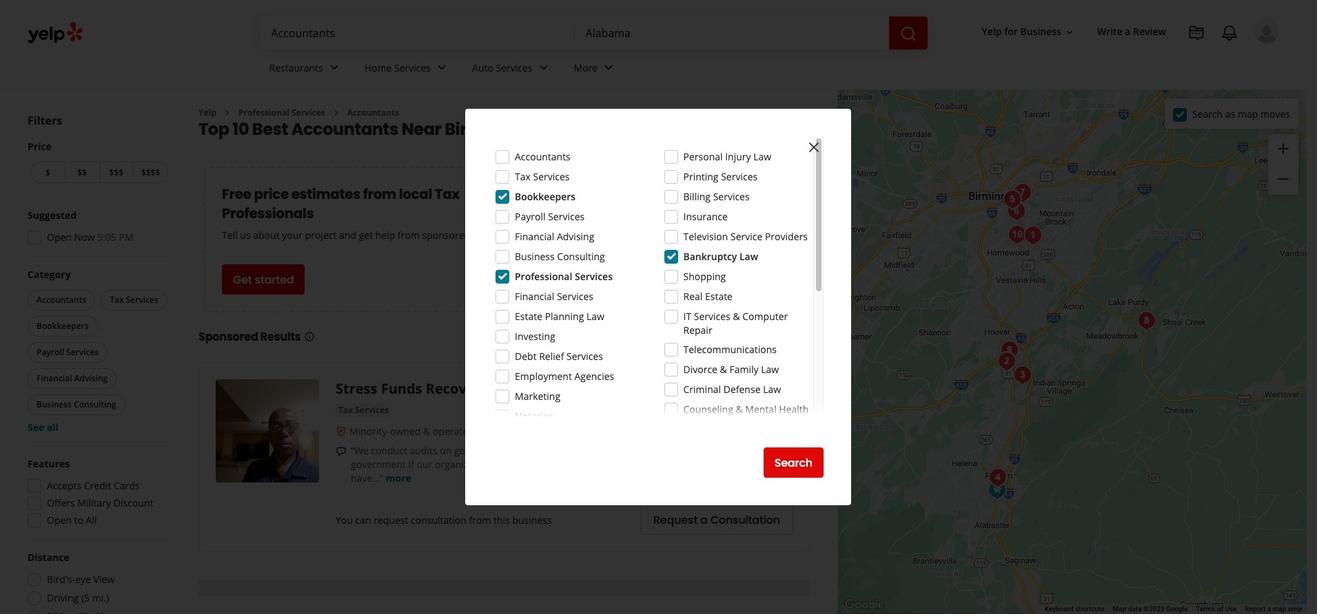 Task type: describe. For each thing, give the bounding box(es) containing it.
families
[[595, 445, 630, 458]]

terms of use
[[1196, 606, 1237, 614]]

conduct
[[371, 445, 407, 458]]

business inside user actions element
[[1021, 25, 1062, 38]]

1 vertical spatial financial
[[515, 290, 554, 303]]

results
[[260, 330, 301, 346]]

keyboard shortcuts
[[1045, 606, 1105, 614]]

0 vertical spatial estate
[[705, 290, 733, 303]]

organization,
[[435, 459, 494, 472]]

to inside "we conduct audits on government agencies to locate families that are owed money by the government if our organization, stress funds recovery, contacted you we believe that we have…"
[[553, 445, 563, 458]]

professional inside search "dialog"
[[515, 270, 572, 283]]

keyboard
[[1045, 606, 1074, 614]]

locate
[[565, 445, 592, 458]]

see
[[28, 421, 44, 434]]

request
[[654, 513, 698, 529]]

group containing category
[[25, 268, 171, 435]]

write
[[1097, 25, 1123, 38]]

0 vertical spatial professional services
[[238, 107, 325, 119]]

credit
[[84, 480, 111, 493]]

recovery
[[426, 380, 489, 399]]

& up 3590-
[[720, 363, 727, 376]]

us
[[240, 229, 251, 242]]

group containing suggested
[[23, 209, 171, 249]]

zoom in image
[[1275, 140, 1292, 157]]

get started
[[233, 272, 294, 288]]

partners tax 280 image
[[1133, 307, 1161, 335]]

defense
[[724, 383, 761, 396]]

repair
[[684, 324, 713, 337]]

bookkeepers button
[[28, 316, 98, 337]]

0 horizontal spatial tax services button
[[101, 290, 167, 311]]

dipiazza larocca heeter image
[[1020, 222, 1047, 249]]

error
[[1288, 606, 1303, 614]]

get
[[359, 229, 373, 242]]

it services & computer repair
[[684, 310, 788, 337]]

& up the audits
[[423, 426, 430, 439]]

$$ button
[[65, 162, 99, 183]]

personal injury law
[[684, 150, 772, 163]]

money
[[697, 445, 728, 458]]

features
[[28, 458, 70, 471]]

accountants inside search "dialog"
[[515, 150, 571, 163]]

$
[[45, 167, 50, 179]]

relief
[[539, 350, 564, 363]]

sponsored results
[[199, 330, 301, 346]]

insurance
[[684, 210, 728, 223]]

financial advising inside search "dialog"
[[515, 230, 595, 243]]

0 horizontal spatial to
[[74, 514, 83, 527]]

$$
[[77, 167, 87, 179]]

beck & hill image
[[1009, 362, 1037, 389]]

business
[[513, 515, 552, 528]]

top
[[199, 118, 229, 141]]

home services link
[[353, 50, 461, 90]]

search button
[[764, 448, 824, 478]]

accountants link
[[347, 107, 399, 119]]

open for open now 5:05 pm
[[47, 231, 72, 244]]

business inside search "dialog"
[[515, 250, 555, 263]]

owned
[[390, 426, 421, 439]]

consultation
[[411, 515, 467, 528]]

pkwy
[[774, 380, 793, 392]]

agencies
[[512, 445, 551, 458]]

category
[[28, 268, 71, 281]]

recovery,
[[556, 459, 599, 472]]

free price estimates from local tax professionals image
[[686, 201, 755, 270]]

search as map moves
[[1193, 107, 1291, 120]]

home services
[[365, 61, 431, 74]]

projects image
[[1189, 25, 1205, 41]]

law down the service
[[740, 250, 758, 263]]

employment
[[515, 370, 572, 383]]

offers
[[47, 497, 75, 510]]

request
[[374, 515, 408, 528]]

services inside stress funds recovery tax services
[[355, 405, 389, 417]]

filters
[[28, 113, 62, 128]]

report
[[1245, 606, 1266, 614]]

auto services
[[472, 61, 533, 74]]

data
[[1128, 606, 1142, 614]]

request a consultation
[[654, 513, 780, 529]]

open to all
[[47, 514, 97, 527]]

personal
[[684, 150, 723, 163]]

project
[[305, 229, 337, 242]]

local
[[399, 185, 432, 204]]

home
[[365, 61, 392, 74]]

operated
[[433, 426, 474, 439]]

all
[[47, 421, 59, 434]]

notifications image
[[1222, 25, 1238, 41]]

estimates
[[291, 185, 361, 204]]

search image
[[900, 25, 917, 42]]

printing
[[684, 170, 719, 183]]

bookkeepers inside search "dialog"
[[515, 190, 576, 203]]

owed
[[670, 445, 695, 458]]

16 speech v2 image
[[336, 447, 347, 458]]

get
[[233, 272, 252, 288]]

open for open to all
[[47, 514, 72, 527]]

a for write
[[1125, 25, 1131, 38]]

more
[[574, 61, 598, 74]]

planning
[[545, 310, 584, 323]]

business consulting button
[[28, 395, 125, 416]]

top 10 best accountants near birmingham, alabama
[[199, 118, 635, 141]]

alabama
[[557, 118, 635, 141]]

price
[[28, 140, 52, 153]]

24 chevron down v2 image
[[535, 60, 552, 76]]

1 vertical spatial that
[[719, 459, 737, 472]]

consultation
[[711, 513, 780, 529]]

about
[[253, 229, 280, 242]]

printing services
[[684, 170, 758, 183]]

injury
[[725, 150, 751, 163]]

we
[[668, 459, 682, 472]]

advising inside button
[[74, 373, 108, 385]]

see all
[[28, 421, 59, 434]]

0 vertical spatial financial
[[515, 230, 554, 243]]

and
[[339, 229, 356, 242]]

on
[[440, 445, 452, 458]]

contacted
[[602, 459, 646, 472]]

advising inside search "dialog"
[[557, 230, 595, 243]]

bird's-eye view
[[47, 574, 115, 587]]

16 chevron right v2 image
[[222, 107, 233, 118]]

moves
[[1261, 107, 1291, 120]]

tax inside search "dialog"
[[515, 170, 531, 183]]

accountants inside button
[[37, 294, 86, 306]]

$$$ button
[[99, 162, 133, 183]]

review
[[1133, 25, 1166, 38]]

map region
[[796, 0, 1317, 615]]

stress inside stress funds recovery tax services
[[336, 380, 377, 399]]

16 chevron down v2 image
[[1064, 27, 1075, 38]]

all
[[86, 514, 97, 527]]

a for report
[[1268, 606, 1271, 614]]

pelham
[[742, 380, 771, 392]]

stress inside "we conduct audits on government agencies to locate families that are owed money by the government if our organization, stress funds recovery, contacted you we believe that we have…"
[[496, 459, 523, 472]]

consulting inside search "dialog"
[[557, 250, 605, 263]]

a for request
[[700, 513, 708, 529]]



Task type: vqa. For each thing, say whether or not it's contained in the screenshot.
cute
no



Task type: locate. For each thing, give the bounding box(es) containing it.
1 vertical spatial map
[[1273, 606, 1287, 614]]

tax services
[[515, 170, 570, 183], [110, 294, 158, 306]]

tax
[[515, 170, 531, 183], [435, 185, 460, 204], [110, 294, 124, 306], [338, 405, 353, 417]]

tax right accountants button
[[110, 294, 124, 306]]

tax services inside search "dialog"
[[515, 170, 570, 183]]

nationwide virtual accounting & tax image
[[993, 348, 1021, 375]]

& inside 'it services & computer repair'
[[733, 310, 740, 323]]

yelp for business button
[[977, 20, 1081, 44]]

estate down shopping
[[705, 290, 733, 303]]

0 vertical spatial that
[[632, 445, 650, 458]]

open down offers
[[47, 514, 72, 527]]

price group
[[28, 140, 171, 186]]

consulting inside button
[[74, 399, 116, 411]]

24 chevron down v2 image inside restaurants link
[[326, 60, 342, 76]]

services inside button
[[66, 347, 99, 358]]

driving
[[47, 592, 79, 605]]

tell
[[222, 229, 238, 242]]

0 vertical spatial government
[[454, 445, 509, 458]]

stress down agencies
[[496, 459, 523, 472]]

1 horizontal spatial to
[[553, 445, 563, 458]]

yelp inside button
[[982, 25, 1002, 38]]

david p. kassouf, cpa image
[[999, 186, 1027, 213]]

2 vertical spatial a
[[1268, 606, 1271, 614]]

search inside button
[[775, 455, 813, 471]]

price
[[254, 185, 289, 204]]

accountants down birmingham,
[[515, 150, 571, 163]]

1 vertical spatial financial advising
[[37, 373, 108, 385]]

a right the request
[[700, 513, 708, 529]]

search for search as map moves
[[1193, 107, 1223, 120]]

estate
[[705, 290, 733, 303], [515, 310, 543, 323]]

yelp
[[982, 25, 1002, 38], [199, 107, 216, 119]]

1 horizontal spatial consulting
[[557, 250, 605, 263]]

0 vertical spatial advising
[[557, 230, 595, 243]]

payroll services up businesses.
[[515, 210, 585, 223]]

real
[[684, 290, 703, 303]]

accountants up estimates
[[291, 118, 398, 141]]

stress funds recovery link
[[336, 380, 489, 399]]

law for estate planning law
[[587, 310, 605, 323]]

option group containing distance
[[23, 552, 171, 615]]

2 vertical spatial from
[[469, 515, 491, 528]]

providers
[[765, 230, 808, 243]]

map for error
[[1273, 606, 1287, 614]]

yelp link
[[199, 107, 216, 119]]

0 vertical spatial business consulting
[[515, 250, 605, 263]]

professional services link
[[238, 107, 325, 119]]

agencies
[[575, 370, 614, 383]]

are
[[653, 445, 667, 458]]

more link
[[563, 50, 628, 90]]

help
[[376, 229, 395, 242]]

"we conduct audits on government agencies to locate families that are owed money by the government if our organization, stress funds recovery, contacted you we believe that we have…"
[[351, 445, 759, 486]]

24 chevron down v2 image inside "home services" link
[[434, 60, 450, 76]]

the
[[744, 445, 759, 458]]

stone avant & daniels, pc image
[[1004, 221, 1031, 249]]

0 horizontal spatial 24 chevron down v2 image
[[326, 60, 342, 76]]

group
[[1268, 134, 1299, 195], [23, 209, 171, 249], [25, 268, 171, 435], [23, 458, 171, 532]]

see all button
[[28, 421, 59, 434]]

0 horizontal spatial bookkeepers
[[37, 321, 89, 332]]

mental
[[745, 403, 777, 416]]

0 vertical spatial payroll
[[515, 210, 546, 223]]

open
[[47, 231, 72, 244], [47, 514, 72, 527]]

strategic tax & accounting, llc image
[[1003, 198, 1031, 225]]

accountants right 16 chevron right v2 icon
[[347, 107, 399, 119]]

accountants button
[[28, 290, 95, 311]]

consulting up "financial services"
[[557, 250, 605, 263]]

1 horizontal spatial advising
[[557, 230, 595, 243]]

1 vertical spatial government
[[351, 459, 406, 472]]

professional services inside search "dialog"
[[515, 270, 613, 283]]

business up all on the left bottom of the page
[[37, 399, 72, 411]]

believe
[[684, 459, 716, 472]]

advising up business consulting button
[[74, 373, 108, 385]]

to left the all on the bottom left
[[74, 514, 83, 527]]

1 vertical spatial stress
[[496, 459, 523, 472]]

0 horizontal spatial stress
[[336, 380, 377, 399]]

keyboard shortcuts button
[[1045, 605, 1105, 615]]

2 24 chevron down v2 image from the left
[[434, 60, 450, 76]]

financial advising button
[[28, 369, 117, 390]]

use
[[1226, 606, 1237, 614]]

0 vertical spatial payroll services
[[515, 210, 585, 223]]

0 horizontal spatial payroll services
[[37, 347, 99, 358]]

None search field
[[260, 17, 930, 50]]

marketing
[[515, 390, 561, 403]]

that left are
[[632, 445, 650, 458]]

funds inside "we conduct audits on government agencies to locate families that are owed money by the government if our organization, stress funds recovery, contacted you we believe that we have…"
[[526, 459, 553, 472]]

tax inside free price estimates from local tax professionals tell us about your project and get help from sponsored businesses.
[[435, 185, 460, 204]]

0 vertical spatial consulting
[[557, 250, 605, 263]]

0 horizontal spatial that
[[632, 445, 650, 458]]

suggested
[[28, 209, 77, 222]]

consulting down financial advising button at the left
[[74, 399, 116, 411]]

auto
[[472, 61, 494, 74]]

randall m hancock, cpa image
[[1009, 179, 1037, 206]]

3590-
[[713, 380, 735, 392]]

bookkeepers inside button
[[37, 321, 89, 332]]

1 horizontal spatial tax services button
[[336, 404, 392, 418]]

24 chevron down v2 image for home services
[[434, 60, 450, 76]]

1 horizontal spatial payroll services
[[515, 210, 585, 223]]

tax inside button
[[110, 294, 124, 306]]

from right 'help'
[[398, 229, 420, 242]]

businesses.
[[473, 229, 525, 242]]

tax services down birmingham,
[[515, 170, 570, 183]]

1 vertical spatial yelp
[[199, 107, 216, 119]]

0 vertical spatial business
[[1021, 25, 1062, 38]]

accepts credit cards
[[47, 480, 140, 493]]

user actions element
[[971, 17, 1299, 102]]

bookkeepers up businesses.
[[515, 190, 576, 203]]

1 vertical spatial open
[[47, 514, 72, 527]]

1 vertical spatial search
[[775, 455, 813, 471]]

payroll services down 'bookkeepers' button
[[37, 347, 99, 358]]

professional up "financial services"
[[515, 270, 572, 283]]

bookkeepers
[[515, 190, 576, 203], [37, 321, 89, 332]]

0 horizontal spatial consulting
[[74, 399, 116, 411]]

24 chevron down v2 image
[[326, 60, 342, 76], [434, 60, 450, 76], [601, 60, 617, 76]]

10
[[232, 118, 249, 141]]

map left error
[[1273, 606, 1287, 614]]

law right injury
[[754, 150, 772, 163]]

0 vertical spatial open
[[47, 231, 72, 244]]

tax services down pm
[[110, 294, 158, 306]]

0 vertical spatial to
[[553, 445, 563, 458]]

1 horizontal spatial tax services
[[515, 170, 570, 183]]

services inside 'it services & computer repair'
[[694, 310, 731, 323]]

open now 5:05 pm
[[47, 231, 133, 244]]

1 vertical spatial tax services button
[[336, 404, 392, 418]]

yelp left 16 chevron right v2 image
[[199, 107, 216, 119]]

1 vertical spatial from
[[398, 229, 420, 242]]

notaries
[[515, 410, 553, 423]]

1 24 chevron down v2 image from the left
[[326, 60, 342, 76]]

search left as
[[1193, 107, 1223, 120]]

debt relief services
[[515, 350, 603, 363]]

television service providers
[[684, 230, 808, 243]]

from left local
[[363, 185, 396, 204]]

a
[[1125, 25, 1131, 38], [700, 513, 708, 529], [1268, 606, 1271, 614]]

1 horizontal spatial bookkeepers
[[515, 190, 576, 203]]

2 vertical spatial business
[[37, 399, 72, 411]]

financial advising inside button
[[37, 373, 108, 385]]

2 horizontal spatial from
[[469, 515, 491, 528]]

funds inside stress funds recovery tax services
[[381, 380, 422, 399]]

tax down birmingham,
[[515, 170, 531, 183]]

accountants
[[347, 107, 399, 119], [291, 118, 398, 141], [515, 150, 571, 163], [37, 294, 86, 306]]

1 vertical spatial advising
[[74, 373, 108, 385]]

estate up investing
[[515, 310, 543, 323]]

report a map error
[[1245, 606, 1303, 614]]

0 horizontal spatial payroll
[[37, 347, 64, 358]]

pm
[[119, 231, 133, 244]]

financial inside button
[[37, 373, 72, 385]]

0 horizontal spatial professional services
[[238, 107, 325, 119]]

tax services link
[[336, 404, 392, 418]]

yelp for 'yelp' link
[[199, 107, 216, 119]]

2 horizontal spatial a
[[1268, 606, 1271, 614]]

professional right 16 chevron right v2 image
[[238, 107, 289, 119]]

1 horizontal spatial search
[[1193, 107, 1223, 120]]

for
[[1005, 25, 1018, 38]]

1 vertical spatial to
[[74, 514, 83, 527]]

1 vertical spatial tax services
[[110, 294, 158, 306]]

0 vertical spatial tax services
[[515, 170, 570, 183]]

1 vertical spatial professional services
[[515, 270, 613, 283]]

3 24 chevron down v2 image from the left
[[601, 60, 617, 76]]

best
[[252, 118, 288, 141]]

24 chevron down v2 image for restaurants
[[326, 60, 342, 76]]

business consulting inside button
[[37, 399, 116, 411]]

professional
[[238, 107, 289, 119], [515, 270, 572, 283]]

accountants up 'bookkeepers' button
[[37, 294, 86, 306]]

close image
[[806, 139, 822, 156]]

0 horizontal spatial map
[[1238, 107, 1258, 120]]

business left 16 chevron down v2 image
[[1021, 25, 1062, 38]]

&
[[733, 310, 740, 323], [720, 363, 727, 376], [736, 403, 743, 416], [423, 426, 430, 439]]

0 horizontal spatial business consulting
[[37, 399, 116, 411]]

to left locate
[[553, 445, 563, 458]]

payroll down 'bookkeepers' button
[[37, 347, 64, 358]]

0 vertical spatial financial advising
[[515, 230, 595, 243]]

that down by
[[719, 459, 737, 472]]

services inside button
[[126, 294, 158, 306]]

yelp left for
[[982, 25, 1002, 38]]

financial advising up "financial services"
[[515, 230, 595, 243]]

financial up "financial services"
[[515, 230, 554, 243]]

0 vertical spatial map
[[1238, 107, 1258, 120]]

open down the suggested
[[47, 231, 72, 244]]

2 open from the top
[[47, 514, 72, 527]]

0 horizontal spatial from
[[363, 185, 396, 204]]

1 vertical spatial a
[[700, 513, 708, 529]]

1 open from the top
[[47, 231, 72, 244]]

1 vertical spatial bookkeepers
[[37, 321, 89, 332]]

map
[[1113, 606, 1127, 614]]

stress up tax services link
[[336, 380, 377, 399]]

tax up 16 minority owned v2 image at the bottom of page
[[338, 405, 353, 417]]

professional services down restaurants
[[238, 107, 325, 119]]

payroll inside button
[[37, 347, 64, 358]]

1 vertical spatial payroll
[[37, 347, 64, 358]]

option group
[[23, 552, 171, 615]]

professional services
[[238, 107, 325, 119], [515, 270, 613, 283]]

1 vertical spatial consulting
[[74, 399, 116, 411]]

minority-owned & operated
[[350, 426, 474, 439]]

0 vertical spatial a
[[1125, 25, 1131, 38]]

accepts
[[47, 480, 82, 493]]

tax right local
[[435, 185, 460, 204]]

financial up estate planning law
[[515, 290, 554, 303]]

a inside button
[[700, 513, 708, 529]]

billing services
[[684, 190, 750, 203]]

1 horizontal spatial from
[[398, 229, 420, 242]]

funds down agencies
[[526, 459, 553, 472]]

1 horizontal spatial payroll
[[515, 210, 546, 223]]

a right 'report'
[[1268, 606, 1271, 614]]

business consulting up "financial services"
[[515, 250, 605, 263]]

eye
[[75, 574, 91, 587]]

2 vertical spatial financial
[[37, 373, 72, 385]]

0 vertical spatial search
[[1193, 107, 1223, 120]]

stress funds recovery image
[[216, 380, 319, 484]]

0 horizontal spatial yelp
[[199, 107, 216, 119]]

map for moves
[[1238, 107, 1258, 120]]

0 horizontal spatial a
[[700, 513, 708, 529]]

business consulting inside search "dialog"
[[515, 250, 605, 263]]

0 vertical spatial stress
[[336, 380, 377, 399]]

more
[[386, 473, 411, 486]]

sas tax & accounting image
[[984, 464, 1012, 492]]

search for search
[[775, 455, 813, 471]]

cards
[[114, 480, 140, 493]]

estate planning law
[[515, 310, 605, 323]]

16 info v2 image
[[304, 332, 315, 343]]

payroll services inside button
[[37, 347, 99, 358]]

group containing features
[[23, 458, 171, 532]]

1 horizontal spatial stress
[[496, 459, 523, 472]]

1 horizontal spatial that
[[719, 459, 737, 472]]

2 horizontal spatial business
[[1021, 25, 1062, 38]]

business consulting down financial advising button at the left
[[37, 399, 116, 411]]

1 vertical spatial business consulting
[[37, 399, 116, 411]]

criminal
[[684, 383, 721, 396]]

financial down payroll services button
[[37, 373, 72, 385]]

google
[[1166, 606, 1188, 614]]

16 minority owned v2 image
[[336, 427, 347, 438]]

24 chevron down v2 image inside more link
[[601, 60, 617, 76]]

1 horizontal spatial 24 chevron down v2 image
[[434, 60, 450, 76]]

(5
[[81, 592, 90, 605]]

birmingham,
[[445, 118, 554, 141]]

0 horizontal spatial financial advising
[[37, 373, 108, 385]]

counseling & mental health
[[684, 403, 809, 416]]

advising up "financial services"
[[557, 230, 595, 243]]

0 horizontal spatial funds
[[381, 380, 422, 399]]

tax services button down pm
[[101, 290, 167, 311]]

1 vertical spatial business
[[515, 250, 555, 263]]

near
[[402, 118, 442, 141]]

0 vertical spatial bookkeepers
[[515, 190, 576, 203]]

search right the
[[775, 455, 813, 471]]

1 horizontal spatial business
[[515, 250, 555, 263]]

0 horizontal spatial professional
[[238, 107, 289, 119]]

24 chevron down v2 image for more
[[601, 60, 617, 76]]

$$$$
[[141, 167, 160, 179]]

as
[[1226, 107, 1236, 120]]

1 horizontal spatial business consulting
[[515, 250, 605, 263]]

24 chevron down v2 image left "auto" at left
[[434, 60, 450, 76]]

1 vertical spatial funds
[[526, 459, 553, 472]]

& down defense
[[736, 403, 743, 416]]

can
[[355, 515, 371, 528]]

tax services inside button
[[110, 294, 158, 306]]

law up the mental at bottom right
[[763, 383, 781, 396]]

1 horizontal spatial estate
[[705, 290, 733, 303]]

24 chevron down v2 image right more
[[601, 60, 617, 76]]

0 horizontal spatial tax services
[[110, 294, 158, 306]]

1 horizontal spatial map
[[1273, 606, 1287, 614]]

0 horizontal spatial government
[[351, 459, 406, 472]]

0 horizontal spatial business
[[37, 399, 72, 411]]

1 vertical spatial professional
[[515, 270, 572, 283]]

law for personal injury law
[[754, 150, 772, 163]]

tax services button up minority-
[[336, 404, 392, 418]]

government down conduct
[[351, 459, 406, 472]]

law right planning
[[587, 310, 605, 323]]

business categories element
[[258, 50, 1280, 90]]

1 horizontal spatial government
[[454, 445, 509, 458]]

law up pkwy
[[761, 363, 779, 376]]

0 horizontal spatial estate
[[515, 310, 543, 323]]

1 horizontal spatial professional services
[[515, 270, 613, 283]]

0 horizontal spatial advising
[[74, 373, 108, 385]]

discount
[[114, 497, 153, 510]]

& left computer
[[733, 310, 740, 323]]

0 vertical spatial funds
[[381, 380, 422, 399]]

of
[[1217, 606, 1224, 614]]

government up organization,
[[454, 445, 509, 458]]

0 horizontal spatial search
[[775, 455, 813, 471]]

request a consultation button
[[640, 506, 793, 536]]

0 vertical spatial professional
[[238, 107, 289, 119]]

map
[[1238, 107, 1258, 120], [1273, 606, 1287, 614]]

1 vertical spatial payroll services
[[37, 347, 99, 358]]

financial advising down payroll services button
[[37, 373, 108, 385]]

payroll up businesses.
[[515, 210, 546, 223]]

map right as
[[1238, 107, 1258, 120]]

shopping
[[684, 270, 726, 283]]

business down businesses.
[[515, 250, 555, 263]]

debt
[[515, 350, 537, 363]]

get started button
[[222, 265, 305, 295]]

that
[[632, 445, 650, 458], [719, 459, 737, 472]]

military
[[77, 497, 111, 510]]

funds up owned
[[381, 380, 422, 399]]

stress funds recovery image
[[984, 477, 1011, 504]]

yelp for yelp for business
[[982, 25, 1002, 38]]

law for criminal defense law
[[763, 383, 781, 396]]

a right write
[[1125, 25, 1131, 38]]

24 chevron down v2 image right restaurants
[[326, 60, 342, 76]]

tax inside stress funds recovery tax services
[[338, 405, 353, 417]]

hoover tax services image
[[996, 337, 1024, 364]]

1 horizontal spatial professional
[[515, 270, 572, 283]]

3590-b pelham pkwy
[[713, 380, 793, 392]]

google image
[[842, 597, 887, 615]]

1 horizontal spatial funds
[[526, 459, 553, 472]]

2 horizontal spatial 24 chevron down v2 image
[[601, 60, 617, 76]]

from left this
[[469, 515, 491, 528]]

1 vertical spatial estate
[[515, 310, 543, 323]]

financial advising
[[515, 230, 595, 243], [37, 373, 108, 385]]

zoom out image
[[1275, 171, 1292, 188]]

bookkeepers down accountants button
[[37, 321, 89, 332]]

payroll inside search "dialog"
[[515, 210, 546, 223]]

search dialog
[[0, 0, 1317, 615]]

payroll services inside search "dialog"
[[515, 210, 585, 223]]

16 chevron right v2 image
[[331, 107, 342, 118]]

to
[[553, 445, 563, 458], [74, 514, 83, 527]]

1 horizontal spatial a
[[1125, 25, 1131, 38]]

funds
[[381, 380, 422, 399], [526, 459, 553, 472]]

bankruptcy law
[[684, 250, 758, 263]]

professional services up "financial services"
[[515, 270, 613, 283]]



